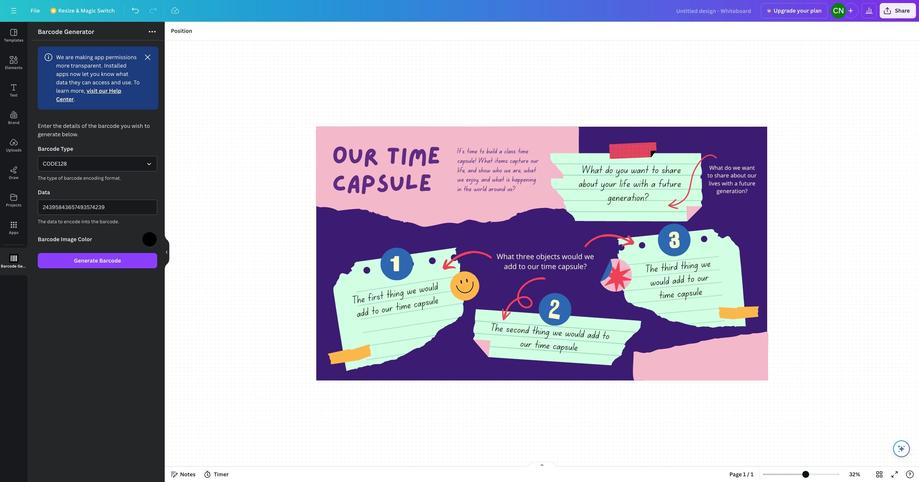 Task type: locate. For each thing, give the bounding box(es) containing it.
barcode generator element
[[32, 116, 165, 482]]

cara nguyen image
[[832, 3, 847, 18]]

cara nguyen element
[[832, 3, 847, 18]]



Task type: describe. For each thing, give the bounding box(es) containing it.
hide image
[[165, 234, 170, 270]]

quick actions image
[[898, 444, 907, 454]]

Design title text field
[[671, 3, 759, 18]]

main menu bar
[[0, 0, 920, 22]]

show pages image
[[524, 462, 561, 468]]

side panel tab list
[[0, 22, 27, 275]]



Task type: vqa. For each thing, say whether or not it's contained in the screenshot.
Design title text box at the top right of page
yes



